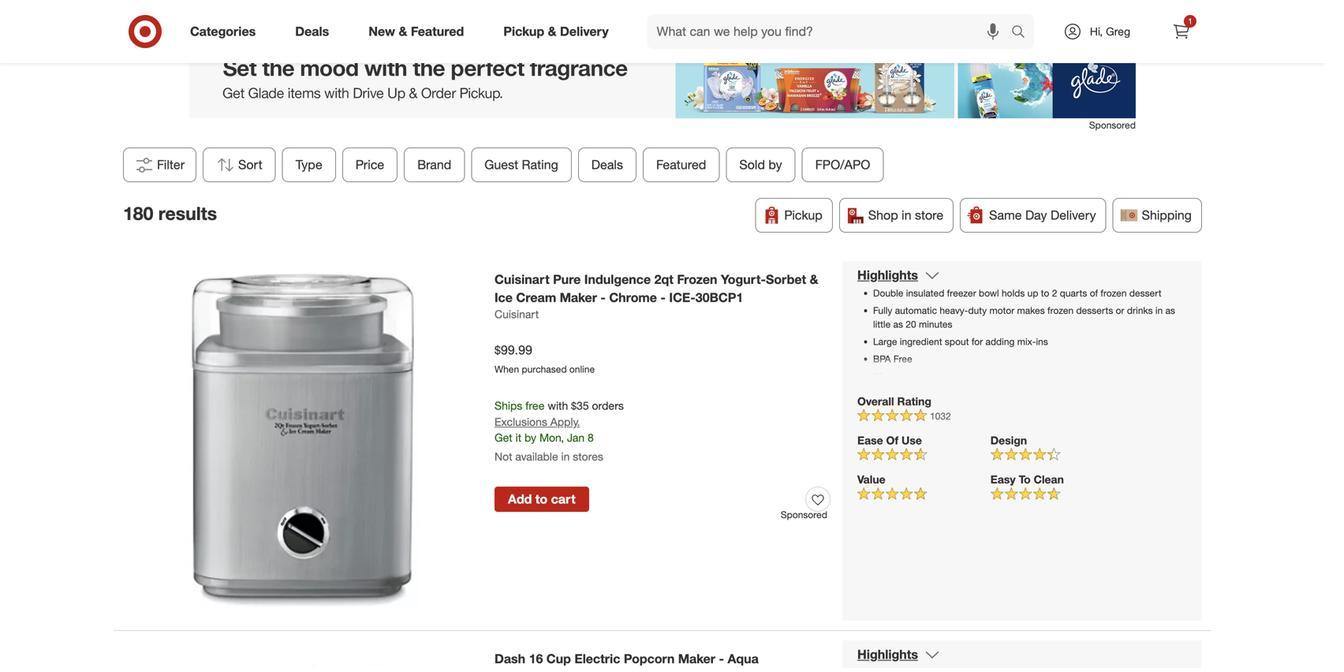 Task type: describe. For each thing, give the bounding box(es) containing it.
shop
[[869, 208, 899, 223]]

minutes
[[919, 318, 953, 330]]

sold by
[[740, 157, 783, 172]]

heavy-
[[940, 305, 969, 317]]

add
[[508, 492, 532, 507]]

dash 16 cup electric popcorn maker - aqua
[[495, 652, 759, 667]]

& for new
[[399, 24, 408, 39]]

ships free with $35 orders exclusions apply. get it by mon, jan 8 not available in stores
[[495, 399, 624, 464]]

yogurt-
[[721, 272, 766, 287]]

bowl
[[979, 287, 1000, 299]]

cuisinart link
[[495, 307, 539, 323]]

get
[[495, 431, 513, 445]]

pickup & delivery
[[504, 24, 609, 39]]

filter
[[157, 157, 185, 172]]

kitchen
[[642, 0, 685, 16]]

$99.99 when purchased online
[[495, 343, 595, 375]]

for
[[972, 336, 984, 348]]

frozen
[[677, 272, 718, 287]]

exclusions apply. button
[[495, 415, 580, 430]]

hi,
[[1091, 24, 1103, 38]]

same
[[990, 208, 1023, 223]]

new
[[369, 24, 395, 39]]

ships
[[495, 399, 523, 413]]

ingredient
[[900, 336, 943, 348]]

deals link
[[282, 14, 349, 49]]

or
[[1117, 305, 1125, 317]]

180
[[123, 203, 153, 225]]

shipping
[[1142, 208, 1193, 223]]

cup
[[547, 652, 571, 667]]

add to cart button
[[495, 487, 589, 512]]

quarts
[[1061, 287, 1088, 299]]

to for clean
[[1019, 473, 1031, 487]]

to inside double insulated freezer bowl holds up to 2 quarts of frozen dessert fully automatic heavy-duty motor makes frozen desserts or drinks in as little as 20 minutes large ingredient spout for adding mix-ins bpa free 33-inch power cord
[[1042, 287, 1050, 299]]

2 highlights from the top
[[858, 647, 919, 663]]

in inside button
[[902, 208, 912, 223]]

pickup for pickup & delivery
[[504, 24, 545, 39]]

maker inside cuisinart pure indulgence 2qt frozen yogurt-sorbet & ice cream maker - chrome - ice-30bcp1 cuisinart
[[560, 290, 597, 305]]

brand button
[[404, 148, 465, 182]]

add to cart
[[508, 492, 576, 507]]

makes
[[1018, 305, 1045, 317]]

1 horizontal spatial -
[[661, 290, 666, 305]]

1 horizontal spatial maker
[[679, 652, 716, 667]]

exclusions
[[495, 415, 548, 429]]

stores
[[573, 450, 604, 464]]

electric
[[575, 652, 621, 667]]

cord
[[937, 371, 956, 383]]

makers
[[792, 0, 834, 16]]

deals button
[[578, 148, 637, 182]]

dash 16 cup electric popcorn maker - aqua link
[[495, 650, 831, 668]]

0 horizontal spatial frozen
[[1048, 305, 1074, 317]]

holds
[[1002, 287, 1025, 299]]

ice-
[[670, 290, 696, 305]]

pickup & delivery link
[[490, 14, 629, 49]]

double insulated freezer bowl holds up to 2 quarts of frozen dessert fully automatic heavy-duty motor makes frozen desserts or drinks in as little as 20 minutes large ingredient spout for adding mix-ins bpa free 33-inch power cord
[[874, 287, 1176, 383]]

type button
[[282, 148, 336, 182]]

fpo/apo button
[[802, 148, 884, 182]]

rating
[[898, 395, 932, 408]]

What can we help you find? suggestions appear below search field
[[648, 14, 1016, 49]]

$35
[[572, 399, 589, 413]]

it
[[516, 431, 522, 445]]

of inside double insulated freezer bowl holds up to 2 quarts of frozen dessert fully automatic heavy-duty motor makes frozen desserts or drinks in as little as 20 minutes large ingredient spout for adding mix-ins bpa free 33-inch power cord
[[1090, 287, 1099, 299]]

appliances
[[688, 0, 751, 16]]

sold by button
[[726, 148, 796, 182]]

cuisinart pure indulgence 2qt frozen yogurt-sorbet & ice cream maker - chrome - ice-30bcp1 link
[[495, 271, 831, 307]]

pickup for pickup
[[785, 208, 823, 223]]

to for cart
[[536, 492, 548, 507]]

2qt
[[655, 272, 674, 287]]

aqua
[[728, 652, 759, 667]]

adding
[[986, 336, 1015, 348]]

available
[[516, 450, 558, 464]]

up
[[1028, 287, 1039, 299]]

0 vertical spatial sponsored
[[1090, 119, 1137, 131]]

same day delivery
[[990, 208, 1097, 223]]

in inside double insulated freezer bowl holds up to 2 quarts of frozen dessert fully automatic heavy-duty motor makes frozen desserts or drinks in as little as 20 minutes large ingredient spout for adding mix-ins bpa free 33-inch power cord
[[1156, 305, 1164, 317]]

drinks
[[1128, 305, 1154, 317]]

deals for deals button
[[592, 157, 624, 172]]

180 results
[[123, 203, 217, 225]]

pure
[[553, 272, 581, 287]]

featured inside button
[[657, 157, 707, 172]]

mix-
[[1018, 336, 1037, 348]]

8
[[588, 431, 594, 445]]

day
[[1026, 208, 1048, 223]]

shop in store
[[869, 208, 944, 223]]

1 horizontal spatial as
[[1166, 305, 1176, 317]]

1
[[1189, 16, 1193, 26]]

inch
[[888, 371, 906, 383]]



Task type: vqa. For each thing, say whether or not it's contained in the screenshot.
"Dash 16 Cup Electric Popcorn Maker - Aqua"
yes



Task type: locate. For each thing, give the bounding box(es) containing it.
- down 2qt
[[661, 290, 666, 305]]

0 vertical spatial of
[[1090, 287, 1099, 299]]

20
[[906, 318, 917, 330]]

0 horizontal spatial to
[[536, 492, 548, 507]]

delivery for pickup & delivery
[[560, 24, 609, 39]]

0 vertical spatial by
[[769, 157, 783, 172]]

0 vertical spatial as
[[1166, 305, 1176, 317]]

in down jan
[[562, 450, 570, 464]]

to
[[1042, 287, 1050, 299], [1019, 473, 1031, 487], [536, 492, 548, 507]]

2 cuisinart from the top
[[495, 308, 539, 321]]

overall rating
[[858, 395, 932, 408]]

kitchen appliances link
[[642, 0, 751, 16]]

in inside ships free with $35 orders exclusions apply. get it by mon, jan 8 not available in stores
[[562, 450, 570, 464]]

jan
[[567, 431, 585, 445]]

- down indulgence
[[601, 290, 606, 305]]

results
[[158, 203, 217, 225]]

1 vertical spatial of
[[887, 434, 899, 448]]

popcorn
[[624, 652, 675, 667]]

1 vertical spatial as
[[894, 318, 904, 330]]

delivery for same day delivery
[[1051, 208, 1097, 223]]

0 horizontal spatial &
[[399, 24, 408, 39]]

orders
[[592, 399, 624, 413]]

maker left aqua
[[679, 652, 716, 667]]

1 vertical spatial by
[[525, 431, 537, 445]]

1 vertical spatial maker
[[679, 652, 716, 667]]

1 horizontal spatial sponsored
[[1090, 119, 1137, 131]]

1 horizontal spatial to
[[1019, 473, 1031, 487]]

of up "desserts"
[[1090, 287, 1099, 299]]

/
[[754, 0, 758, 16]]

1 horizontal spatial featured
[[657, 157, 707, 172]]

0 vertical spatial cuisinart
[[495, 272, 550, 287]]

1 horizontal spatial frozen
[[1101, 287, 1127, 299]]

sorbet
[[766, 272, 807, 287]]

2 horizontal spatial to
[[1042, 287, 1050, 299]]

by inside "sold by" button
[[769, 157, 783, 172]]

cuisinart down ice
[[495, 308, 539, 321]]

search
[[1005, 25, 1043, 41]]

2 horizontal spatial &
[[810, 272, 819, 287]]

deals inside 'link'
[[295, 24, 329, 39]]

categories
[[190, 24, 256, 39]]

freezer
[[948, 287, 977, 299]]

2 highlights button from the top
[[858, 647, 941, 663]]

- left aqua
[[719, 652, 725, 667]]

of left use
[[887, 434, 899, 448]]

greg
[[1107, 24, 1131, 38]]

dash
[[495, 652, 526, 667]]

& inside cuisinart pure indulgence 2qt frozen yogurt-sorbet & ice cream maker - chrome - ice-30bcp1 cuisinart
[[810, 272, 819, 287]]

2 horizontal spatial -
[[719, 652, 725, 667]]

motor
[[990, 305, 1015, 317]]

chrome
[[610, 290, 657, 305]]

easy
[[991, 473, 1016, 487]]

1 highlights from the top
[[858, 268, 919, 283]]

categories link
[[177, 14, 276, 49]]

1 vertical spatial frozen
[[1048, 305, 1074, 317]]

1 vertical spatial pickup
[[785, 208, 823, 223]]

1 vertical spatial in
[[1156, 305, 1164, 317]]

0 vertical spatial in
[[902, 208, 912, 223]]

&
[[399, 24, 408, 39], [548, 24, 557, 39], [810, 272, 819, 287]]

advertisement region
[[189, 39, 1137, 118]]

use
[[902, 434, 923, 448]]

sort
[[238, 157, 263, 172]]

new & featured
[[369, 24, 464, 39]]

cuisinart up the cream
[[495, 272, 550, 287]]

deals for the deals 'link'
[[295, 24, 329, 39]]

brand
[[418, 157, 452, 172]]

1 link
[[1165, 14, 1200, 49]]

rating
[[522, 157, 559, 172]]

spout
[[945, 336, 970, 348]]

1 vertical spatial featured
[[657, 157, 707, 172]]

0 horizontal spatial in
[[562, 450, 570, 464]]

to right add
[[536, 492, 548, 507]]

& for pickup
[[548, 24, 557, 39]]

1 horizontal spatial deals
[[592, 157, 624, 172]]

0 vertical spatial highlights
[[858, 268, 919, 283]]

easy to clean
[[991, 473, 1065, 487]]

1 horizontal spatial in
[[902, 208, 912, 223]]

sort button
[[203, 148, 276, 182]]

1 horizontal spatial pickup
[[785, 208, 823, 223]]

cream
[[516, 290, 557, 305]]

1 vertical spatial highlights
[[858, 647, 919, 663]]

dessert
[[1130, 287, 1162, 299]]

ins
[[1037, 336, 1049, 348]]

by inside ships free with $35 orders exclusions apply. get it by mon, jan 8 not available in stores
[[525, 431, 537, 445]]

1032
[[931, 410, 952, 422]]

hi, greg
[[1091, 24, 1131, 38]]

not
[[495, 450, 513, 464]]

0 vertical spatial frozen
[[1101, 287, 1127, 299]]

2 vertical spatial in
[[562, 450, 570, 464]]

1 highlights button from the top
[[858, 268, 941, 283]]

deals
[[295, 24, 329, 39], [592, 157, 624, 172]]

1 vertical spatial deals
[[592, 157, 624, 172]]

kitchen appliances / treat makers
[[642, 0, 834, 16]]

guest rating button
[[471, 148, 572, 182]]

fpo/apo
[[816, 157, 871, 172]]

to right easy
[[1019, 473, 1031, 487]]

to inside button
[[536, 492, 548, 507]]

store
[[916, 208, 944, 223]]

with
[[548, 399, 568, 413]]

0 horizontal spatial featured
[[411, 24, 464, 39]]

featured left sold at the right top of the page
[[657, 157, 707, 172]]

0 vertical spatial to
[[1042, 287, 1050, 299]]

ease of use
[[858, 434, 923, 448]]

clean
[[1034, 473, 1065, 487]]

16
[[529, 652, 543, 667]]

overall
[[858, 395, 895, 408]]

price button
[[342, 148, 398, 182]]

0 vertical spatial highlights button
[[858, 268, 941, 283]]

insulated
[[907, 287, 945, 299]]

1 vertical spatial highlights button
[[858, 647, 941, 663]]

1 horizontal spatial of
[[1090, 287, 1099, 299]]

in right the drinks on the right of page
[[1156, 305, 1164, 317]]

sponsored
[[1090, 119, 1137, 131], [781, 509, 828, 521]]

featured
[[411, 24, 464, 39], [657, 157, 707, 172]]

0 horizontal spatial of
[[887, 434, 899, 448]]

apply.
[[551, 415, 580, 429]]

type
[[296, 157, 323, 172]]

dash 16 cup electric popcorn maker - aqua image
[[129, 647, 477, 668], [129, 647, 477, 668]]

1 horizontal spatial by
[[769, 157, 783, 172]]

frozen up or
[[1101, 287, 1127, 299]]

0 horizontal spatial pickup
[[504, 24, 545, 39]]

0 horizontal spatial sponsored
[[781, 509, 828, 521]]

power
[[908, 371, 935, 383]]

30bcp1
[[696, 290, 744, 305]]

1 vertical spatial to
[[1019, 473, 1031, 487]]

by right it
[[525, 431, 537, 445]]

0 vertical spatial delivery
[[560, 24, 609, 39]]

guest
[[485, 157, 519, 172]]

0 horizontal spatial by
[[525, 431, 537, 445]]

1 vertical spatial cuisinart
[[495, 308, 539, 321]]

indulgence
[[585, 272, 651, 287]]

2
[[1053, 287, 1058, 299]]

free
[[526, 399, 545, 413]]

desserts
[[1077, 305, 1114, 317]]

1 vertical spatial delivery
[[1051, 208, 1097, 223]]

as right the drinks on the right of page
[[1166, 305, 1176, 317]]

to left "2"
[[1042, 287, 1050, 299]]

cart
[[551, 492, 576, 507]]

0 horizontal spatial deals
[[295, 24, 329, 39]]

ease
[[858, 434, 884, 448]]

0 vertical spatial maker
[[560, 290, 597, 305]]

1 cuisinart from the top
[[495, 272, 550, 287]]

treat
[[761, 0, 789, 16]]

0 vertical spatial deals
[[295, 24, 329, 39]]

2 horizontal spatial in
[[1156, 305, 1164, 317]]

in left store
[[902, 208, 912, 223]]

deals inside button
[[592, 157, 624, 172]]

1 horizontal spatial delivery
[[1051, 208, 1097, 223]]

0 vertical spatial featured
[[411, 24, 464, 39]]

delivery inside button
[[1051, 208, 1097, 223]]

1 vertical spatial sponsored
[[781, 509, 828, 521]]

0 horizontal spatial as
[[894, 318, 904, 330]]

featured button
[[643, 148, 720, 182]]

of
[[1090, 287, 1099, 299], [887, 434, 899, 448]]

cuisinart pure indulgence 2qt frozen yogurt-sorbet & ice cream maker - chrome - ice-30bcp1 image
[[129, 267, 477, 615], [129, 267, 477, 615]]

0 vertical spatial pickup
[[504, 24, 545, 39]]

deals right rating
[[592, 157, 624, 172]]

by right sold at the right top of the page
[[769, 157, 783, 172]]

as left 20
[[894, 318, 904, 330]]

0 horizontal spatial maker
[[560, 290, 597, 305]]

free
[[894, 353, 913, 365]]

value
[[858, 473, 886, 487]]

2 vertical spatial to
[[536, 492, 548, 507]]

deals left new
[[295, 24, 329, 39]]

maker
[[560, 290, 597, 305], [679, 652, 716, 667]]

sold
[[740, 157, 766, 172]]

0 horizontal spatial -
[[601, 290, 606, 305]]

featured right new
[[411, 24, 464, 39]]

pickup inside button
[[785, 208, 823, 223]]

1 horizontal spatial &
[[548, 24, 557, 39]]

33-
[[874, 371, 888, 383]]

pickup button
[[756, 198, 833, 233]]

large
[[874, 336, 898, 348]]

online
[[570, 363, 595, 375]]

0 horizontal spatial delivery
[[560, 24, 609, 39]]

new & featured link
[[355, 14, 484, 49]]

frozen down "2"
[[1048, 305, 1074, 317]]

maker down the pure
[[560, 290, 597, 305]]

fully
[[874, 305, 893, 317]]

shop in store button
[[840, 198, 954, 233]]



